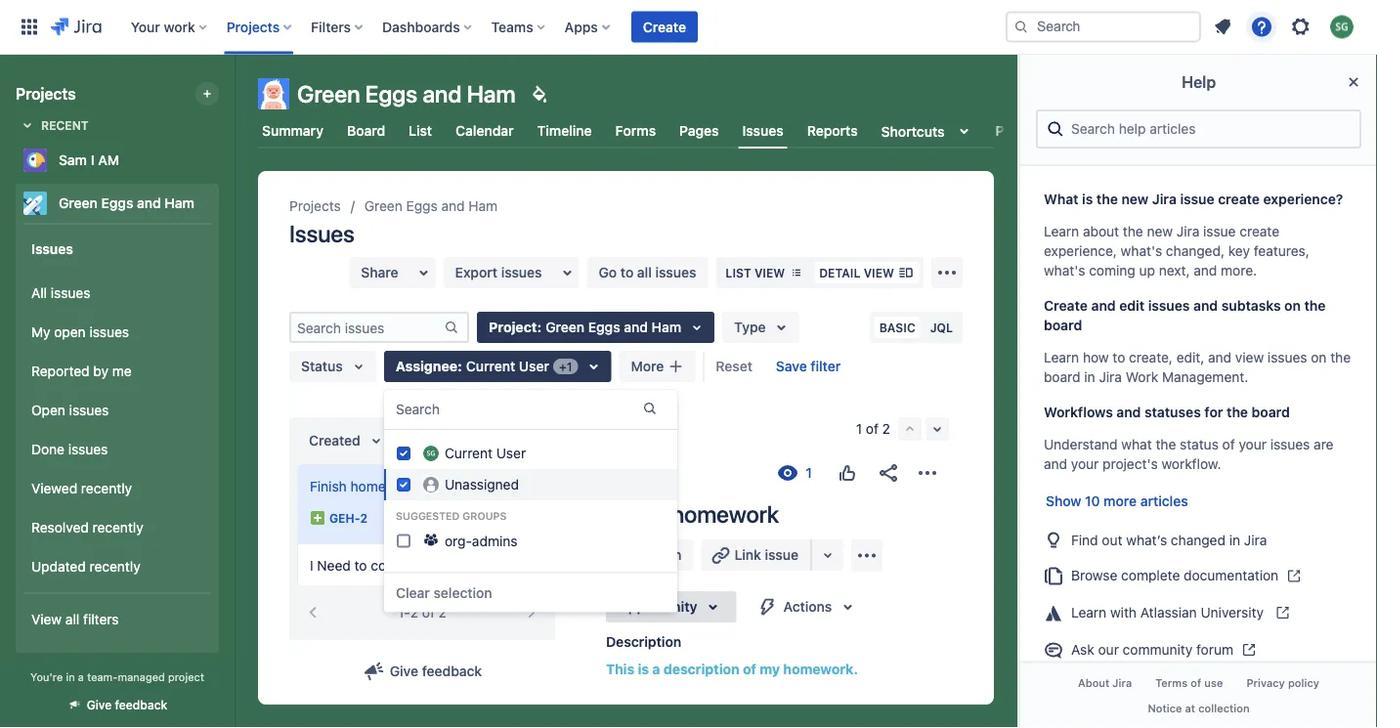 Task type: describe. For each thing, give the bounding box(es) containing it.
issue for experience?
[[1180, 191, 1215, 207]]

created button
[[297, 425, 400, 456]]

recently for updated recently
[[89, 559, 140, 575]]

add app image
[[855, 544, 879, 567]]

privacy policy link
[[1235, 671, 1331, 696]]

create and edit issues and subtasks on the board
[[1044, 298, 1326, 333]]

project for project settings
[[995, 123, 1041, 139]]

collapse recent projects image
[[16, 113, 39, 137]]

features,
[[1254, 243, 1310, 259]]

eggs up open share dialog image
[[406, 198, 438, 214]]

2 down clear selection
[[439, 604, 447, 621]]

of right the 1-
[[422, 604, 435, 621]]

0 vertical spatial current
[[466, 358, 515, 374]]

updated recently
[[31, 559, 140, 575]]

1 vertical spatial i
[[310, 558, 313, 574]]

reset button
[[704, 351, 764, 382]]

issues inside all issues link
[[51, 285, 90, 301]]

1 vertical spatial give
[[87, 698, 112, 712]]

learn how to create, edit, and view issues on the board in jira work management.
[[1044, 349, 1351, 385]]

settings image
[[1289, 15, 1313, 39]]

and left the subtasks
[[1193, 298, 1218, 314]]

clear selection button
[[384, 577, 504, 609]]

add to starred image for sam i am
[[213, 149, 237, 172]]

list for list
[[409, 123, 432, 139]]

all
[[31, 285, 47, 301]]

assignee : current user +1
[[396, 358, 572, 374]]

my open issues link
[[23, 313, 211, 352]]

0 horizontal spatial give feedback button
[[55, 689, 179, 721]]

learn with atlassian university
[[1071, 604, 1267, 621]]

about
[[1078, 677, 1110, 690]]

viewed recently link
[[23, 469, 211, 508]]

project settings
[[995, 123, 1097, 139]]

reports
[[807, 123, 858, 139]]

and down admins
[[480, 558, 503, 574]]

jira inside button
[[1113, 677, 1132, 690]]

issues inside 'create and edit issues and subtasks on the board'
[[1148, 298, 1190, 314]]

0 vertical spatial geh-
[[633, 465, 663, 479]]

new for is
[[1121, 191, 1149, 207]]

selection
[[433, 585, 492, 601]]

a for team-
[[78, 670, 84, 683]]

green down sam
[[59, 195, 98, 211]]

0 horizontal spatial green eggs and ham link
[[16, 184, 211, 223]]

calendar link
[[452, 113, 518, 149]]

groups
[[463, 510, 507, 521]]

collection
[[1198, 702, 1250, 714]]

list for list view
[[726, 266, 751, 280]]

projects for 'projects' link
[[289, 198, 341, 214]]

next,
[[1159, 262, 1190, 279]]

and left edit
[[1091, 298, 1116, 314]]

browse complete documentation link
[[1036, 557, 1361, 594]]

admins
[[472, 533, 518, 549]]

type
[[734, 319, 766, 335]]

updated
[[31, 559, 86, 575]]

your
[[131, 19, 160, 35]]

you're
[[30, 670, 63, 683]]

jira up learn about the new jira issue create experience, what's changed, key features, what's coming up next, and more. on the right top of the page
[[1152, 191, 1177, 207]]

create for what is the new jira issue create experience?
[[1218, 191, 1260, 207]]

1-2 of 2
[[398, 604, 447, 621]]

teams button
[[485, 11, 553, 43]]

feedback for left give feedback "button"
[[115, 698, 167, 712]]

0 vertical spatial finish homework
[[310, 478, 416, 495]]

save filter
[[776, 358, 841, 374]]

filters
[[311, 19, 351, 35]]

how
[[1083, 349, 1109, 366]]

0 vertical spatial give feedback button
[[351, 656, 494, 687]]

2 right lead icon
[[360, 511, 367, 525]]

of left my
[[743, 661, 756, 677]]

link web pages and more image
[[816, 543, 840, 567]]

reported by me
[[31, 363, 132, 379]]

documentation
[[1184, 567, 1279, 583]]

save
[[776, 358, 807, 374]]

lead image
[[310, 510, 325, 526]]

0 horizontal spatial homework
[[350, 478, 416, 495]]

0 vertical spatial user
[[519, 358, 549, 374]]

subtasks
[[1221, 298, 1281, 314]]

green up share
[[364, 198, 402, 214]]

suggested groups
[[396, 510, 507, 521]]

2 vertical spatial in
[[66, 670, 75, 683]]

eggs down go
[[588, 319, 620, 335]]

terms of use link
[[1144, 671, 1235, 696]]

what
[[1121, 436, 1152, 452]]

this is a description of my homework.
[[606, 661, 858, 677]]

1 vertical spatial user
[[496, 445, 526, 461]]

group containing all issues
[[23, 268, 211, 592]]

ask our community forum
[[1071, 642, 1233, 658]]

search image
[[1014, 19, 1029, 35]]

show 10 more articles
[[1046, 493, 1188, 509]]

the up 'about'
[[1097, 191, 1118, 207]]

the inside learn about the new jira issue create experience, what's changed, key features, what's coming up next, and more.
[[1123, 223, 1143, 239]]

add to starred image for green eggs and ham
[[213, 192, 237, 215]]

workflows and statuses for the board
[[1044, 404, 1290, 420]]

order by image
[[364, 429, 388, 453]]

i need to cook green eggs and ham
[[310, 558, 534, 574]]

0 vertical spatial what's
[[1121, 243, 1162, 259]]

Search field
[[1006, 11, 1201, 43]]

jira inside learn about the new jira issue create experience, what's changed, key features, what's coming up next, and more.
[[1177, 223, 1200, 239]]

tab list containing issues
[[246, 113, 1101, 149]]

Search issues text field
[[291, 314, 444, 341]]

use
[[1204, 677, 1223, 690]]

jql
[[930, 321, 953, 334]]

statuses
[[1145, 404, 1201, 420]]

2 up attach
[[663, 465, 670, 479]]

1 horizontal spatial finish homework
[[606, 500, 779, 528]]

viewed recently
[[31, 480, 132, 497]]

issues inside open issues link
[[69, 402, 109, 418]]

view for list view
[[754, 266, 785, 280]]

you're in a team-managed project
[[30, 670, 204, 683]]

find out what's changed in jira link
[[1036, 521, 1361, 557]]

issue for experience,
[[1203, 223, 1236, 239]]

are
[[1314, 436, 1334, 452]]

management.
[[1162, 369, 1248, 385]]

1 horizontal spatial issues
[[289, 220, 354, 247]]

go to all issues
[[599, 264, 696, 281]]

complete
[[1121, 567, 1180, 583]]

shortcuts
[[881, 123, 945, 139]]

browse complete documentation
[[1071, 567, 1279, 583]]

create button
[[631, 11, 698, 43]]

more.
[[1221, 262, 1257, 279]]

timeline link
[[533, 113, 596, 149]]

and up export
[[441, 198, 465, 214]]

learn with atlassian university link
[[1036, 594, 1361, 632]]

1 horizontal spatial your
[[1239, 436, 1267, 452]]

out
[[1102, 531, 1123, 548]]

list view
[[726, 266, 785, 280]]

open issues link
[[23, 391, 211, 430]]

view for detail view
[[864, 266, 894, 280]]

eggs down sam i am link
[[101, 195, 133, 211]]

green eggs and ham up open share dialog image
[[364, 198, 498, 214]]

group containing issues
[[23, 223, 211, 651]]

of right 1
[[866, 421, 879, 437]]

issues inside my open issues link
[[89, 324, 129, 340]]

primary element
[[12, 0, 1006, 54]]

pages
[[679, 123, 719, 139]]

1 vertical spatial geh-
[[329, 511, 360, 525]]

project for project : green eggs and ham
[[489, 319, 537, 335]]

1 horizontal spatial homework
[[671, 500, 779, 528]]

create for create
[[643, 19, 686, 35]]

apps
[[565, 19, 598, 35]]

recently for resolved recently
[[92, 520, 143, 536]]

summary
[[262, 123, 323, 139]]

resolved recently
[[31, 520, 143, 536]]

refresh image
[[520, 432, 536, 448]]

sidebar navigation image
[[213, 78, 256, 117]]

0 vertical spatial to
[[620, 264, 634, 281]]

green up summary
[[297, 80, 360, 108]]

projects button
[[221, 11, 299, 43]]

learn for learn about the new jira issue create experience, what's changed, key features, what's coming up next, and more.
[[1044, 223, 1079, 239]]

2 vertical spatial board
[[1252, 404, 1290, 420]]

recently for viewed recently
[[81, 480, 132, 497]]

unassigned
[[445, 476, 519, 493]]

updated recently link
[[23, 547, 211, 586]]

in inside learn how to create, edit, and view issues on the board in jira work management.
[[1084, 369, 1095, 385]]

org-admins
[[445, 533, 518, 549]]

export issues button
[[443, 257, 579, 288]]

share button
[[349, 257, 436, 288]]

issues inside tab list
[[742, 122, 784, 139]]

work
[[164, 19, 195, 35]]

and inside understand what the status of your issues are and your project's workflow.
[[1044, 456, 1067, 472]]

understand what the status of your issues are and your project's workflow.
[[1044, 436, 1334, 472]]

green eggs and ham up list link
[[297, 80, 516, 108]]

experience?
[[1263, 191, 1343, 207]]

what is the new jira issue create experience?
[[1044, 191, 1343, 207]]

and down sam i am link
[[137, 195, 161, 211]]

jira inside learn how to create, edit, and view issues on the board in jira work management.
[[1099, 369, 1122, 385]]

open share dialog image
[[412, 261, 436, 284]]

ham down sam i am link
[[165, 195, 194, 211]]

settings
[[1045, 123, 1097, 139]]

1 horizontal spatial give
[[390, 663, 418, 679]]

is for this
[[638, 661, 649, 677]]

0 horizontal spatial finish
[[310, 478, 347, 495]]

forum
[[1196, 642, 1233, 658]]

view inside learn how to create, edit, and view issues on the board in jira work management.
[[1235, 349, 1264, 366]]

your work
[[131, 19, 195, 35]]

for
[[1205, 404, 1223, 420]]

filter
[[811, 358, 841, 374]]

ham up calendar
[[467, 80, 516, 108]]

eggs
[[445, 558, 476, 574]]

2 right 1
[[882, 421, 890, 437]]

eggs up board
[[365, 80, 417, 108]]

workflow.
[[1162, 456, 1221, 472]]

learn for learn with atlassian university
[[1071, 604, 1107, 621]]



Task type: vqa. For each thing, say whether or not it's contained in the screenshot.
Give feedback about Jira link
no



Task type: locate. For each thing, give the bounding box(es) containing it.
tab list
[[246, 113, 1101, 149]]

in down how
[[1084, 369, 1095, 385]]

share image
[[877, 461, 900, 485]]

issue right link
[[765, 547, 799, 563]]

0 vertical spatial learn
[[1044, 223, 1079, 239]]

1 horizontal spatial projects
[[226, 19, 280, 35]]

give feedback button down you're in a team-managed project
[[55, 689, 179, 721]]

0 vertical spatial issue
[[1180, 191, 1215, 207]]

issues up viewed recently
[[68, 441, 108, 458]]

0 horizontal spatial projects
[[16, 85, 76, 103]]

all inside group
[[65, 611, 79, 628]]

help image
[[1250, 15, 1274, 39]]

list up the type
[[726, 266, 751, 280]]

1 vertical spatial geh-2
[[329, 511, 367, 525]]

coming
[[1089, 262, 1136, 279]]

0 horizontal spatial create
[[643, 19, 686, 35]]

0 horizontal spatial view
[[754, 266, 785, 280]]

learn left how
[[1044, 349, 1079, 366]]

a down description
[[652, 661, 660, 677]]

browse
[[1071, 567, 1118, 583]]

issue inside learn about the new jira issue create experience, what's changed, key features, what's coming up next, and more.
[[1203, 223, 1236, 239]]

feedback for the top give feedback "button"
[[422, 663, 482, 679]]

create down experience,
[[1044, 298, 1088, 314]]

suggested
[[396, 510, 460, 521]]

view all filters
[[31, 611, 119, 628]]

finish up attach button
[[606, 500, 666, 528]]

of right status
[[1222, 436, 1235, 452]]

group icon image
[[423, 532, 439, 548]]

current right the "assignee"
[[466, 358, 515, 374]]

your profile and settings image
[[1330, 15, 1354, 39]]

1 group from the top
[[23, 223, 211, 651]]

is
[[1082, 191, 1093, 207], [638, 661, 649, 677]]

jira
[[1152, 191, 1177, 207], [1177, 223, 1200, 239], [1099, 369, 1122, 385], [1244, 531, 1267, 548], [1113, 677, 1132, 690]]

recently down 'done issues' link
[[81, 480, 132, 497]]

sam i am
[[59, 152, 119, 168]]

forms
[[615, 123, 656, 139]]

your
[[1239, 436, 1267, 452], [1071, 456, 1099, 472]]

user up unassigned
[[496, 445, 526, 461]]

and up list link
[[423, 80, 462, 108]]

add to starred image
[[213, 149, 237, 172], [213, 192, 237, 215]]

: up current user
[[457, 358, 462, 374]]

the right the what
[[1156, 436, 1176, 452]]

jira image
[[51, 15, 101, 39], [51, 15, 101, 39]]

feedback
[[422, 663, 482, 679], [115, 698, 167, 712]]

jira up the documentation at the right of page
[[1244, 531, 1267, 548]]

1 horizontal spatial view
[[864, 266, 894, 280]]

board inside 'create and edit issues and subtasks on the board'
[[1044, 317, 1082, 333]]

description
[[664, 661, 739, 677]]

0 horizontal spatial geh-
[[329, 511, 360, 525]]

i left need
[[310, 558, 313, 574]]

key
[[1228, 243, 1250, 259]]

add to starred image left 'projects' link
[[213, 192, 237, 215]]

new up learn about the new jira issue create experience, what's changed, key features, what's coming up next, and more. on the right top of the page
[[1121, 191, 1149, 207]]

open export issues dropdown image
[[556, 261, 579, 284]]

link issue
[[734, 547, 799, 563]]

0 horizontal spatial what's
[[1044, 262, 1085, 279]]

None text field
[[396, 400, 400, 419]]

board right the for
[[1252, 404, 1290, 420]]

clear
[[396, 585, 430, 601]]

1 vertical spatial in
[[1229, 531, 1240, 548]]

actions
[[783, 599, 832, 615]]

create
[[1218, 191, 1260, 207], [1240, 223, 1279, 239]]

dashboards button
[[376, 11, 480, 43]]

0 vertical spatial on
[[1284, 298, 1301, 314]]

1 vertical spatial :
[[457, 358, 462, 374]]

and inside learn about the new jira issue create experience, what's changed, key features, what's coming up next, and more.
[[1194, 262, 1217, 279]]

project inside tab list
[[995, 123, 1041, 139]]

to right how
[[1113, 349, 1125, 366]]

0 vertical spatial create
[[643, 19, 686, 35]]

all right go
[[637, 264, 652, 281]]

board up workflows
[[1044, 369, 1081, 385]]

sort descending image
[[481, 432, 497, 448]]

0 horizontal spatial on
[[1284, 298, 1301, 314]]

new inside learn about the new jira issue create experience, what's changed, key features, what's coming up next, and more.
[[1147, 223, 1173, 239]]

vote options: no one has voted for this issue yet. image
[[836, 461, 859, 485]]

projects up the collapse recent projects icon
[[16, 85, 76, 103]]

2 add to starred image from the top
[[213, 192, 237, 215]]

1 horizontal spatial feedback
[[422, 663, 482, 679]]

create,
[[1129, 349, 1173, 366]]

1 horizontal spatial green eggs and ham link
[[364, 194, 498, 218]]

current
[[466, 358, 515, 374], [445, 445, 493, 461]]

to for i need to cook green eggs and ham
[[354, 558, 367, 574]]

1 vertical spatial what's
[[1044, 262, 1085, 279]]

what's up up
[[1121, 243, 1162, 259]]

geh-2 right lead icon
[[329, 511, 367, 525]]

your work button
[[125, 11, 215, 43]]

of left use
[[1191, 677, 1201, 690]]

new for about
[[1147, 223, 1173, 239]]

issues inside go to all issues link
[[655, 264, 696, 281]]

2 vertical spatial to
[[354, 558, 367, 574]]

1 vertical spatial list
[[726, 266, 751, 280]]

filters button
[[305, 11, 370, 43]]

0 horizontal spatial to
[[354, 558, 367, 574]]

0 vertical spatial recently
[[81, 480, 132, 497]]

homework up link
[[671, 500, 779, 528]]

0 vertical spatial give
[[390, 663, 418, 679]]

to for learn how to create, edit, and view issues on the board in jira work management.
[[1113, 349, 1125, 366]]

1 vertical spatial give feedback button
[[55, 689, 179, 721]]

issue
[[1180, 191, 1215, 207], [1203, 223, 1236, 239], [765, 547, 799, 563]]

add to starred image down sidebar navigation image
[[213, 149, 237, 172]]

0 horizontal spatial a
[[78, 670, 84, 683]]

addicon image
[[668, 359, 684, 374]]

geh-2 up attach button
[[633, 465, 670, 479]]

status button
[[289, 351, 376, 382]]

learn inside learn about the new jira issue create experience, what's changed, key features, what's coming up next, and more.
[[1044, 223, 1079, 239]]

learn inside learn how to create, edit, and view issues on the board in jira work management.
[[1044, 349, 1079, 366]]

issues inside group
[[31, 240, 73, 256]]

issues up all issues
[[31, 240, 73, 256]]

and up the what
[[1116, 404, 1141, 420]]

1 horizontal spatial give feedback
[[390, 663, 482, 679]]

feedback down managed
[[115, 698, 167, 712]]

issue inside button
[[765, 547, 799, 563]]

create inside learn about the new jira issue create experience, what's changed, key features, what's coming up next, and more.
[[1240, 223, 1279, 239]]

0 horizontal spatial list
[[409, 123, 432, 139]]

list link
[[405, 113, 436, 149]]

1 horizontal spatial what's
[[1121, 243, 1162, 259]]

the right the subtasks
[[1304, 298, 1326, 314]]

the
[[1097, 191, 1118, 207], [1123, 223, 1143, 239], [1304, 298, 1326, 314], [1330, 349, 1351, 366], [1227, 404, 1248, 420], [1156, 436, 1176, 452]]

ham up more dropdown button
[[651, 319, 681, 335]]

and inside learn how to create, edit, and view issues on the board in jira work management.
[[1208, 349, 1232, 366]]

2 down clear
[[410, 604, 418, 621]]

new up changed, at the right top of the page
[[1147, 223, 1173, 239]]

issues right all
[[51, 285, 90, 301]]

give feedback
[[390, 663, 482, 679], [87, 698, 167, 712]]

banner
[[0, 0, 1377, 55]]

give down team-
[[87, 698, 112, 712]]

0 vertical spatial feedback
[[422, 663, 482, 679]]

reported
[[31, 363, 90, 379]]

projects inside dropdown button
[[226, 19, 280, 35]]

view up type dropdown button in the right of the page
[[754, 266, 785, 280]]

issues inside understand what the status of your issues are and your project's workflow.
[[1270, 436, 1310, 452]]

0 horizontal spatial i
[[91, 152, 94, 168]]

issues left are in the bottom of the page
[[1270, 436, 1310, 452]]

link issue button
[[701, 540, 812, 571]]

resolved recently link
[[23, 508, 211, 547]]

1-
[[398, 604, 410, 621]]

go to all issues link
[[587, 257, 708, 288]]

notifications image
[[1211, 15, 1234, 39]]

create project image
[[199, 86, 215, 102]]

create for create and edit issues and subtasks on the board
[[1044, 298, 1088, 314]]

board link
[[343, 113, 389, 149]]

recent
[[41, 118, 88, 132]]

green
[[405, 558, 441, 574]]

set background color image
[[527, 82, 551, 106]]

about jira button
[[1066, 671, 1144, 696]]

: for project
[[537, 319, 542, 335]]

atlassian
[[1140, 604, 1197, 621]]

0 horizontal spatial finish homework
[[310, 478, 416, 495]]

0 vertical spatial in
[[1084, 369, 1095, 385]]

my open issues
[[31, 324, 129, 340]]

ham up export
[[468, 198, 498, 214]]

my
[[760, 661, 780, 677]]

0 horizontal spatial geh-2
[[329, 511, 367, 525]]

my
[[31, 324, 50, 340]]

on inside learn how to create, edit, and view issues on the board in jira work management.
[[1311, 349, 1327, 366]]

is right this in the bottom left of the page
[[638, 661, 649, 677]]

0 vertical spatial all
[[637, 264, 652, 281]]

issues right pages
[[742, 122, 784, 139]]

all right view
[[65, 611, 79, 628]]

understand
[[1044, 436, 1118, 452]]

create inside button
[[643, 19, 686, 35]]

green eggs and ham link up open share dialog image
[[364, 194, 498, 218]]

give feedback down 1-2 of 2
[[390, 663, 482, 679]]

1 vertical spatial current
[[445, 445, 493, 461]]

and down understand
[[1044, 456, 1067, 472]]

1 vertical spatial learn
[[1044, 349, 1079, 366]]

1 vertical spatial all
[[65, 611, 79, 628]]

1 vertical spatial your
[[1071, 456, 1099, 472]]

1 horizontal spatial all
[[637, 264, 652, 281]]

0 vertical spatial create
[[1218, 191, 1260, 207]]

: for assignee
[[457, 358, 462, 374]]

projects up sidebar navigation image
[[226, 19, 280, 35]]

more button
[[619, 351, 695, 382]]

1 vertical spatial add to starred image
[[213, 192, 237, 215]]

more
[[631, 358, 664, 374]]

0 vertical spatial add to starred image
[[213, 149, 237, 172]]

learn for learn how to create, edit, and view issues on the board in jira work management.
[[1044, 349, 1079, 366]]

0 vertical spatial list
[[409, 123, 432, 139]]

1 vertical spatial give feedback
[[87, 698, 167, 712]]

ask our community forum link
[[1036, 632, 1361, 669]]

2 vertical spatial issue
[[765, 547, 799, 563]]

a left team-
[[78, 670, 84, 683]]

issues down the subtasks
[[1268, 349, 1307, 366]]

in right you're
[[66, 670, 75, 683]]

0 vertical spatial is
[[1082, 191, 1093, 207]]

to inside learn how to create, edit, and view issues on the board in jira work management.
[[1113, 349, 1125, 366]]

by
[[93, 363, 109, 379]]

to left cook
[[354, 558, 367, 574]]

is for what
[[1082, 191, 1093, 207]]

issues right export
[[501, 264, 542, 281]]

give feedback for the top give feedback "button"
[[390, 663, 482, 679]]

issues down "next,"
[[1148, 298, 1190, 314]]

1 vertical spatial finish
[[606, 500, 666, 528]]

geh- right lead icon
[[329, 511, 360, 525]]

1 vertical spatial recently
[[92, 520, 143, 536]]

geh-
[[633, 465, 663, 479], [329, 511, 360, 525]]

1 vertical spatial is
[[638, 661, 649, 677]]

is right what
[[1082, 191, 1093, 207]]

created
[[309, 432, 360, 449]]

detail view
[[819, 266, 894, 280]]

issues inside 'done issues' link
[[68, 441, 108, 458]]

learn left the with at the right bottom
[[1071, 604, 1107, 621]]

1 vertical spatial create
[[1044, 298, 1088, 314]]

group
[[23, 223, 211, 651], [23, 268, 211, 592]]

1 horizontal spatial geh-
[[633, 465, 663, 479]]

homework down the order by icon
[[350, 478, 416, 495]]

board inside learn how to create, edit, and view issues on the board in jira work management.
[[1044, 369, 1081, 385]]

1 horizontal spatial to
[[620, 264, 634, 281]]

and down changed, at the right top of the page
[[1194, 262, 1217, 279]]

finish homework down copy link to issue image
[[606, 500, 779, 528]]

sam i am link
[[16, 141, 211, 180]]

jira up changed, at the right top of the page
[[1177, 223, 1200, 239]]

1 vertical spatial feedback
[[115, 698, 167, 712]]

green up +1
[[546, 319, 585, 335]]

go
[[599, 264, 617, 281]]

with
[[1110, 604, 1137, 621]]

project up assignee : current user +1
[[489, 319, 537, 335]]

1 horizontal spatial create
[[1044, 298, 1088, 314]]

0 vertical spatial your
[[1239, 436, 1267, 452]]

import and bulk change issues image
[[935, 261, 959, 284]]

current up unassigned
[[445, 445, 493, 461]]

the right 'about'
[[1123, 223, 1143, 239]]

the right the for
[[1227, 404, 1248, 420]]

2 group from the top
[[23, 268, 211, 592]]

Search help articles field
[[1065, 111, 1352, 147]]

a
[[652, 661, 660, 677], [78, 670, 84, 683]]

1 horizontal spatial project
[[995, 123, 1041, 139]]

projects for projects dropdown button
[[226, 19, 280, 35]]

what
[[1044, 191, 1079, 207]]

give feedback down you're in a team-managed project
[[87, 698, 167, 712]]

0 horizontal spatial is
[[638, 661, 649, 677]]

issues inside learn how to create, edit, and view issues on the board in jira work management.
[[1268, 349, 1307, 366]]

team-
[[87, 670, 118, 683]]

your down understand
[[1071, 456, 1099, 472]]

managed
[[118, 670, 165, 683]]

and up more
[[624, 319, 648, 335]]

1 horizontal spatial geh-2
[[633, 465, 670, 479]]

feedback down 1-2 of 2
[[422, 663, 482, 679]]

0 vertical spatial projects
[[226, 19, 280, 35]]

1 vertical spatial projects
[[16, 85, 76, 103]]

reported by me link
[[23, 352, 211, 391]]

projects link
[[289, 194, 341, 218]]

1 vertical spatial new
[[1147, 223, 1173, 239]]

university
[[1201, 604, 1264, 621]]

board down experience,
[[1044, 317, 1082, 333]]

opportunity button
[[606, 591, 737, 623]]

shortcuts button
[[877, 113, 980, 149]]

0 horizontal spatial :
[[457, 358, 462, 374]]

at
[[1185, 702, 1195, 714]]

copy link to issue image
[[666, 464, 682, 480]]

give feedback for left give feedback "button"
[[87, 698, 167, 712]]

project left settings
[[995, 123, 1041, 139]]

1 vertical spatial create
[[1240, 223, 1279, 239]]

homework
[[350, 478, 416, 495], [671, 500, 779, 528]]

banner containing your work
[[0, 0, 1377, 55]]

1 horizontal spatial finish
[[606, 500, 666, 528]]

new
[[1121, 191, 1149, 207], [1147, 223, 1173, 239]]

open issues
[[31, 402, 109, 418]]

0 horizontal spatial feedback
[[115, 698, 167, 712]]

export
[[455, 264, 498, 281]]

learn about the new jira issue create experience, what's changed, key features, what's coming up next, and more.
[[1044, 223, 1310, 279]]

and up management.
[[1208, 349, 1232, 366]]

1 vertical spatial homework
[[671, 500, 779, 528]]

i need to cook green eggs and ham link
[[297, 544, 546, 624]]

org-
[[445, 533, 472, 549]]

2 vertical spatial recently
[[89, 559, 140, 575]]

recently down resolved recently link at the bottom of the page
[[89, 559, 140, 575]]

on inside 'create and edit issues and subtasks on the board'
[[1284, 298, 1301, 314]]

notice
[[1148, 702, 1182, 714]]

green eggs and ham down sam i am link
[[59, 195, 194, 211]]

open
[[54, 324, 86, 340]]

2 horizontal spatial in
[[1229, 531, 1240, 548]]

to right go
[[620, 264, 634, 281]]

create for learn about the new jira issue create experience, what's changed, key features, what's coming up next, and more.
[[1240, 223, 1279, 239]]

1 of 2
[[856, 421, 890, 437]]

the inside understand what the status of your issues are and your project's workflow.
[[1156, 436, 1176, 452]]

done issues link
[[23, 430, 211, 469]]

actions image
[[916, 461, 939, 485]]

finish homework down the order by icon
[[310, 478, 416, 495]]

a for description
[[652, 661, 660, 677]]

0 vertical spatial project
[[995, 123, 1041, 139]]

create inside 'create and edit issues and subtasks on the board'
[[1044, 298, 1088, 314]]

open
[[31, 402, 65, 418]]

0 vertical spatial geh-2
[[633, 465, 670, 479]]

0 horizontal spatial in
[[66, 670, 75, 683]]

0 horizontal spatial your
[[1071, 456, 1099, 472]]

issues down reported by me
[[69, 402, 109, 418]]

0 horizontal spatial project
[[489, 319, 537, 335]]

1 horizontal spatial in
[[1084, 369, 1095, 385]]

2 vertical spatial projects
[[289, 198, 341, 214]]

our
[[1098, 642, 1119, 658]]

view
[[754, 266, 785, 280], [864, 266, 894, 280], [1235, 349, 1264, 366]]

0 vertical spatial :
[[537, 319, 542, 335]]

give down the 1-
[[390, 663, 418, 679]]

1 horizontal spatial on
[[1311, 349, 1327, 366]]

1 horizontal spatial a
[[652, 661, 660, 677]]

basic
[[879, 321, 915, 334]]

1 vertical spatial board
[[1044, 369, 1081, 385]]

1 add to starred image from the top
[[213, 149, 237, 172]]

jira right about
[[1113, 677, 1132, 690]]

1 horizontal spatial list
[[726, 266, 751, 280]]

0 horizontal spatial all
[[65, 611, 79, 628]]

view right detail
[[864, 266, 894, 280]]

1 vertical spatial on
[[1311, 349, 1327, 366]]

the inside 'create and edit issues and subtasks on the board'
[[1304, 298, 1326, 314]]

issues inside "export issues" button
[[501, 264, 542, 281]]

user
[[519, 358, 549, 374], [496, 445, 526, 461]]

articles
[[1140, 493, 1188, 509]]

0 vertical spatial i
[[91, 152, 94, 168]]

close image
[[1342, 70, 1365, 94]]

of inside terms of use link
[[1191, 677, 1201, 690]]

finish
[[310, 478, 347, 495], [606, 500, 666, 528]]

2 horizontal spatial issues
[[742, 122, 784, 139]]

appswitcher icon image
[[18, 15, 41, 39]]

of
[[866, 421, 879, 437], [1222, 436, 1235, 452], [422, 604, 435, 621], [743, 661, 756, 677], [1191, 677, 1201, 690]]

2 horizontal spatial projects
[[289, 198, 341, 214]]

1 horizontal spatial i
[[310, 558, 313, 574]]

of inside understand what the status of your issues are and your project's workflow.
[[1222, 436, 1235, 452]]

the inside learn how to create, edit, and view issues on the board in jira work management.
[[1330, 349, 1351, 366]]

recently down viewed recently link
[[92, 520, 143, 536]]

2 vertical spatial learn
[[1071, 604, 1107, 621]]

issue up key
[[1203, 223, 1236, 239]]

0 vertical spatial finish
[[310, 478, 347, 495]]

jira down how
[[1099, 369, 1122, 385]]

privacy
[[1246, 677, 1285, 690]]

your right status
[[1239, 436, 1267, 452]]



